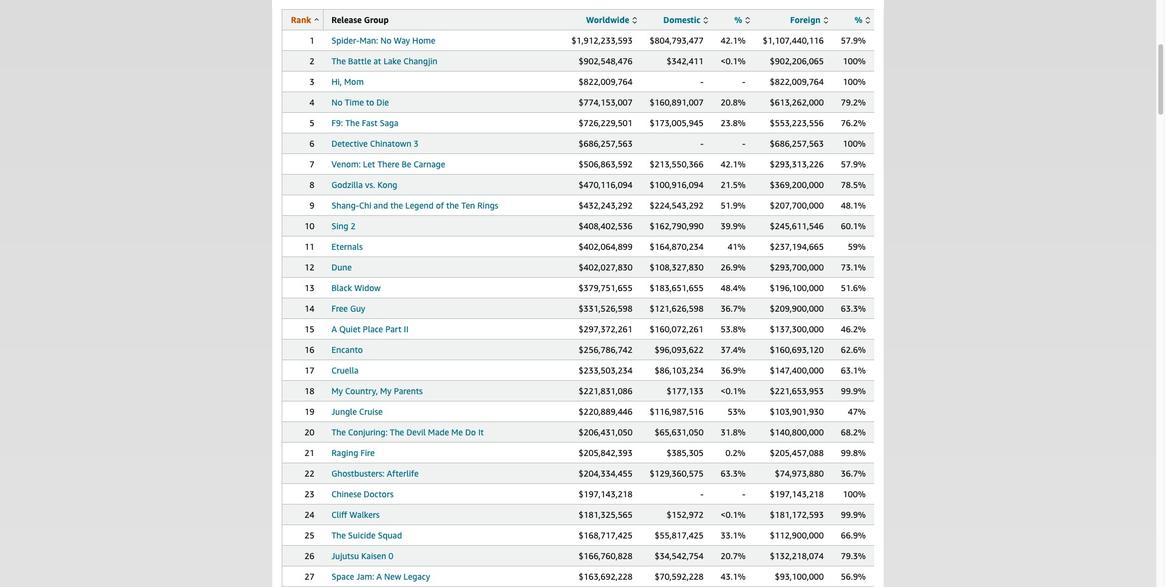 Task type: locate. For each thing, give the bounding box(es) containing it.
$686,257,563 down the $553,223,556
[[770, 138, 824, 149]]

42.1% for $804,793,477
[[721, 35, 746, 46]]

57.9% up 78.5%
[[841, 159, 866, 169]]

0 vertical spatial 42.1%
[[721, 35, 746, 46]]

parents
[[394, 386, 423, 396]]

0 horizontal spatial the
[[390, 200, 403, 211]]

57.9%
[[841, 35, 866, 46], [841, 159, 866, 169]]

$121,626,598
[[650, 304, 704, 314]]

- down the 23.8%
[[742, 138, 746, 149]]

1 100% from the top
[[843, 56, 866, 66]]

a left quiet
[[332, 324, 337, 335]]

1 % link from the left
[[734, 15, 750, 25]]

0
[[389, 551, 393, 562]]

1 $686,257,563 from the left
[[579, 138, 633, 149]]

$166,760,828
[[579, 551, 633, 562]]

- up "20.8%"
[[742, 77, 746, 87]]

3 <0.1% from the top
[[721, 510, 746, 520]]

f9:
[[332, 118, 343, 128]]

42.1% for $213,550,366
[[721, 159, 746, 169]]

$116,987,516
[[650, 407, 704, 417]]

0 horizontal spatial my
[[332, 386, 343, 396]]

99.8%
[[841, 448, 866, 458]]

99.9% down 63.1% at the right of the page
[[841, 386, 866, 396]]

0 horizontal spatial %
[[734, 15, 742, 25]]

2 $197,143,218 from the left
[[770, 489, 824, 500]]

1 vertical spatial 63.3%
[[721, 469, 746, 479]]

12
[[305, 262, 315, 273]]

1 99.9% from the top
[[841, 386, 866, 396]]

0 horizontal spatial 36.7%
[[721, 304, 746, 314]]

$822,009,764 down $902,548,476 at top
[[579, 77, 633, 87]]

62.6%
[[841, 345, 866, 355]]

1 horizontal spatial 63.3%
[[841, 304, 866, 314]]

saga
[[380, 118, 399, 128]]

devil
[[406, 427, 426, 438]]

- down 0.2%
[[742, 489, 746, 500]]

encanto link
[[332, 345, 363, 355]]

2 % from the left
[[855, 15, 863, 25]]

<0.1% for $177,133
[[721, 386, 746, 396]]

spider-man: no way home
[[332, 35, 435, 46]]

foreign link
[[790, 15, 828, 25]]

2 right sing
[[351, 221, 356, 231]]

$470,116,094
[[579, 180, 633, 190]]

48.1%
[[841, 200, 866, 211]]

jungle cruise link
[[332, 407, 383, 417]]

0.2%
[[726, 448, 746, 458]]

the battle at lake changjin link
[[332, 56, 437, 66]]

black widow link
[[332, 283, 381, 293]]

sing
[[332, 221, 348, 231]]

6
[[310, 138, 315, 149]]

shang-chi and the legend of the ten rings link
[[332, 200, 498, 211]]

3 up 4 on the left top of page
[[310, 77, 315, 87]]

f9: the fast saga
[[332, 118, 399, 128]]

99.9% up 66.9%
[[841, 510, 866, 520]]

1 horizontal spatial $197,143,218
[[770, 489, 824, 500]]

$205,457,088
[[770, 448, 824, 458]]

no time to die
[[332, 97, 389, 107]]

99.9%
[[841, 386, 866, 396], [841, 510, 866, 520]]

42.1% up the 21.5%
[[721, 159, 746, 169]]

the conjuring: the devil made me do it
[[332, 427, 484, 438]]

100% for $822,009,764
[[843, 77, 866, 87]]

1 42.1% from the top
[[721, 35, 746, 46]]

1 vertical spatial no
[[332, 97, 343, 107]]

1 horizontal spatial my
[[380, 386, 392, 396]]

0 vertical spatial <0.1%
[[721, 56, 746, 66]]

0 vertical spatial 3
[[310, 77, 315, 87]]

1 horizontal spatial % link
[[855, 15, 870, 25]]

1 vertical spatial 36.7%
[[841, 469, 866, 479]]

% link right foreign link on the right
[[855, 15, 870, 25]]

the down jungle
[[332, 427, 346, 438]]

0 vertical spatial a
[[332, 324, 337, 335]]

0 horizontal spatial no
[[332, 97, 343, 107]]

0 horizontal spatial 63.3%
[[721, 469, 746, 479]]

2 57.9% from the top
[[841, 159, 866, 169]]

godzilla
[[332, 180, 363, 190]]

widow
[[354, 283, 381, 293]]

1 <0.1% from the top
[[721, 56, 746, 66]]

3 100% from the top
[[843, 138, 866, 149]]

$74,973,880
[[775, 469, 824, 479]]

2 $822,009,764 from the left
[[770, 77, 824, 87]]

$205,842,393
[[579, 448, 633, 458]]

foreign
[[790, 15, 821, 25]]

$822,009,764 down $902,206,065
[[770, 77, 824, 87]]

$65,631,050
[[655, 427, 704, 438]]

no left time
[[332, 97, 343, 107]]

the for conjuring:
[[332, 427, 346, 438]]

0 horizontal spatial 2
[[310, 56, 315, 66]]

black widow
[[332, 283, 381, 293]]

space jam: a new legacy
[[332, 572, 430, 582]]

$181,325,565
[[579, 510, 633, 520]]

76.2%
[[841, 118, 866, 128]]

shang-chi and the legend of the ten rings
[[332, 200, 498, 211]]

cruella link
[[332, 366, 359, 376]]

0 horizontal spatial $822,009,764
[[579, 77, 633, 87]]

2 100% from the top
[[843, 77, 866, 87]]

1 vertical spatial 2
[[351, 221, 356, 231]]

51.9%
[[721, 200, 746, 211]]

no time to die link
[[332, 97, 389, 107]]

5
[[310, 118, 315, 128]]

20
[[305, 427, 315, 438]]

% link right domestic link
[[734, 15, 750, 25]]

0 vertical spatial 36.7%
[[721, 304, 746, 314]]

my left parents
[[380, 386, 392, 396]]

$686,257,563 down $726,229,501
[[579, 138, 633, 149]]

1 horizontal spatial 2
[[351, 221, 356, 231]]

1 vertical spatial 42.1%
[[721, 159, 746, 169]]

% right domestic link
[[734, 15, 742, 25]]

1 horizontal spatial the
[[446, 200, 459, 211]]

2 $686,257,563 from the left
[[770, 138, 824, 149]]

0 horizontal spatial 3
[[310, 77, 315, 87]]

99.9% for $181,172,593
[[841, 510, 866, 520]]

squad
[[378, 531, 402, 541]]

1 vertical spatial 3
[[414, 138, 419, 149]]

$147,400,000
[[770, 366, 824, 376]]

1 horizontal spatial %
[[855, 15, 863, 25]]

sing 2 link
[[332, 221, 356, 231]]

release
[[332, 15, 362, 25]]

0 vertical spatial 63.3%
[[841, 304, 866, 314]]

jungle
[[332, 407, 357, 417]]

$132,218,074
[[770, 551, 824, 562]]

1 vertical spatial <0.1%
[[721, 386, 746, 396]]

rank
[[291, 15, 311, 25], [291, 15, 311, 25]]

53%
[[728, 407, 746, 417]]

$152,972
[[667, 510, 704, 520]]

my country, my parents
[[332, 386, 423, 396]]

$197,143,218 down $204,334,455
[[579, 489, 633, 500]]

1 % from the left
[[734, 15, 742, 25]]

57.9% for $1,107,440,116
[[841, 35, 866, 46]]

36.7% down the "99.8%"
[[841, 469, 866, 479]]

0 horizontal spatial $686,257,563
[[579, 138, 633, 149]]

the suicide squad
[[332, 531, 402, 541]]

47%
[[848, 407, 866, 417]]

$162,790,990
[[650, 221, 704, 231]]

$902,206,065
[[770, 56, 824, 66]]

0 horizontal spatial % link
[[734, 15, 750, 25]]

2 vertical spatial <0.1%
[[721, 510, 746, 520]]

<0.1% down 36.9%
[[721, 386, 746, 396]]

place
[[363, 324, 383, 335]]

$108,327,830
[[650, 262, 704, 273]]

1 horizontal spatial $686,257,563
[[770, 138, 824, 149]]

<0.1% for $152,972
[[721, 510, 746, 520]]

0 vertical spatial 57.9%
[[841, 35, 866, 46]]

2 down 1
[[310, 56, 315, 66]]

it
[[478, 427, 484, 438]]

$379,751,655
[[579, 283, 633, 293]]

$774,153,007
[[579, 97, 633, 107]]

1 vertical spatial 99.9%
[[841, 510, 866, 520]]

0 horizontal spatial $197,143,218
[[579, 489, 633, 500]]

raging
[[332, 448, 358, 458]]

100% for $686,257,563
[[843, 138, 866, 149]]

99.9% for $221,653,953
[[841, 386, 866, 396]]

20.8%
[[721, 97, 746, 107]]

cruise
[[359, 407, 383, 417]]

the right of
[[446, 200, 459, 211]]

a left new
[[377, 572, 382, 582]]

57.9% right '$1,107,440,116'
[[841, 35, 866, 46]]

42.1% right $804,793,477
[[721, 35, 746, 46]]

36.7% up 53.8%
[[721, 304, 746, 314]]

$432,243,292
[[579, 200, 633, 211]]

% right foreign link on the right
[[855, 15, 863, 25]]

1 my from the left
[[332, 386, 343, 396]]

0 vertical spatial no
[[381, 35, 392, 46]]

0 vertical spatial 2
[[310, 56, 315, 66]]

63.3% down 0.2%
[[721, 469, 746, 479]]

raging fire link
[[332, 448, 375, 458]]

37.4%
[[721, 345, 746, 355]]

my up jungle
[[332, 386, 343, 396]]

1 vertical spatial 57.9%
[[841, 159, 866, 169]]

$197,143,218 up $181,172,593
[[770, 489, 824, 500]]

1 horizontal spatial $822,009,764
[[770, 77, 824, 87]]

2 99.9% from the top
[[841, 510, 866, 520]]

1 the from the left
[[390, 200, 403, 211]]

sing 2
[[332, 221, 356, 231]]

<0.1% up "20.8%"
[[721, 56, 746, 66]]

51.6%
[[841, 283, 866, 293]]

4 100% from the top
[[843, 489, 866, 500]]

$197,143,218
[[579, 489, 633, 500], [770, 489, 824, 500]]

$726,229,501
[[579, 118, 633, 128]]

1 horizontal spatial a
[[377, 572, 382, 582]]

63.3% down 51.6%
[[841, 304, 866, 314]]

2 42.1% from the top
[[721, 159, 746, 169]]

1 57.9% from the top
[[841, 35, 866, 46]]

0 vertical spatial 99.9%
[[841, 386, 866, 396]]

no left way on the left of the page
[[381, 35, 392, 46]]

ghostbusters: afterlife link
[[332, 469, 419, 479]]

100%
[[843, 56, 866, 66], [843, 77, 866, 87], [843, 138, 866, 149], [843, 489, 866, 500]]

venom: let there be carnage link
[[332, 159, 445, 169]]

the right f9:
[[345, 118, 360, 128]]

fast
[[362, 118, 378, 128]]

57.9% for $293,313,226
[[841, 159, 866, 169]]

the up hi, on the left of the page
[[332, 56, 346, 66]]

2 <0.1% from the top
[[721, 386, 746, 396]]

the right and
[[390, 200, 403, 211]]

the down cliff
[[332, 531, 346, 541]]

detective
[[332, 138, 368, 149]]

1 horizontal spatial no
[[381, 35, 392, 46]]

79.2%
[[841, 97, 866, 107]]

26
[[305, 551, 315, 562]]

3 up carnage
[[414, 138, 419, 149]]

$402,064,899
[[579, 242, 633, 252]]

release group
[[332, 15, 389, 25]]

cliff walkers
[[332, 510, 380, 520]]

<0.1% up 33.1%
[[721, 510, 746, 520]]

- down $342,411
[[700, 77, 704, 87]]

$293,700,000
[[770, 262, 824, 273]]

$181,172,593
[[770, 510, 824, 520]]



Task type: vqa. For each thing, say whether or not it's contained in the screenshot.


Task type: describe. For each thing, give the bounding box(es) containing it.
100% for $902,206,065
[[843, 56, 866, 66]]

the suicide squad link
[[332, 531, 402, 541]]

walkers
[[349, 510, 380, 520]]

31.8%
[[721, 427, 746, 438]]

$385,305
[[667, 448, 704, 458]]

made
[[428, 427, 449, 438]]

$34,542,754
[[655, 551, 704, 562]]

$213,550,366
[[650, 159, 704, 169]]

chinese doctors link
[[332, 489, 394, 500]]

$220,889,446
[[579, 407, 633, 417]]

$96,093,622
[[655, 345, 704, 355]]

worldwide link
[[586, 15, 637, 25]]

21
[[305, 448, 315, 458]]

doctors
[[364, 489, 394, 500]]

there
[[377, 159, 399, 169]]

$207,700,000
[[770, 200, 824, 211]]

$93,100,000
[[775, 572, 824, 582]]

$256,786,742
[[579, 345, 633, 355]]

jujutsu kaisen 0 link
[[332, 551, 393, 562]]

41%
[[728, 242, 746, 252]]

f9: the fast saga link
[[332, 118, 399, 128]]

21.5%
[[721, 180, 746, 190]]

encanto
[[332, 345, 363, 355]]

the battle at lake changjin
[[332, 56, 437, 66]]

$342,411
[[667, 56, 704, 66]]

1 $197,143,218 from the left
[[579, 489, 633, 500]]

the for battle
[[332, 56, 346, 66]]

rings
[[477, 200, 498, 211]]

afterlife
[[387, 469, 419, 479]]

53.8%
[[721, 324, 746, 335]]

$221,831,086
[[579, 386, 633, 396]]

do
[[465, 427, 476, 438]]

free guy link
[[332, 304, 365, 314]]

chinese
[[332, 489, 362, 500]]

63.1%
[[841, 366, 866, 376]]

detective chinatown 3 link
[[332, 138, 419, 149]]

$70,592,228
[[655, 572, 704, 582]]

100% for $197,143,218
[[843, 489, 866, 500]]

0 horizontal spatial a
[[332, 324, 337, 335]]

part
[[385, 324, 402, 335]]

39.9%
[[721, 221, 746, 231]]

$331,526,598
[[579, 304, 633, 314]]

conjuring:
[[348, 427, 388, 438]]

36.9%
[[721, 366, 746, 376]]

chi
[[359, 200, 371, 211]]

$237,194,665
[[770, 242, 824, 252]]

free
[[332, 304, 348, 314]]

$103,901,930
[[770, 407, 824, 417]]

cliff
[[332, 510, 347, 520]]

guy
[[350, 304, 365, 314]]

legacy
[[404, 572, 430, 582]]

$902,548,476
[[579, 56, 633, 66]]

1
[[310, 35, 315, 46]]

1 $822,009,764 from the left
[[579, 77, 633, 87]]

dune
[[332, 262, 352, 273]]

$55,817,425
[[655, 531, 704, 541]]

new
[[384, 572, 401, 582]]

godzilla vs. kong link
[[332, 180, 397, 190]]

the left devil
[[390, 427, 404, 438]]

carnage
[[414, 159, 445, 169]]

2 the from the left
[[446, 200, 459, 211]]

ghostbusters:
[[332, 469, 385, 479]]

2 my from the left
[[380, 386, 392, 396]]

$196,100,000
[[770, 283, 824, 293]]

at
[[374, 56, 381, 66]]

18
[[305, 386, 315, 396]]

- up $213,550,366 on the top right
[[700, 138, 704, 149]]

<0.1% for $342,411
[[721, 56, 746, 66]]

to
[[366, 97, 374, 107]]

domestic link
[[663, 15, 708, 25]]

73.1%
[[841, 262, 866, 273]]

$297,372,261
[[579, 324, 633, 335]]

$160,891,007
[[650, 97, 704, 107]]

eternals
[[332, 242, 363, 252]]

ii
[[404, 324, 408, 335]]

1 vertical spatial a
[[377, 572, 382, 582]]

$613,262,000
[[770, 97, 824, 107]]

$506,863,592
[[579, 159, 633, 169]]

7
[[310, 159, 315, 169]]

die
[[377, 97, 389, 107]]

$168,717,425
[[579, 531, 633, 541]]

shang-
[[332, 200, 359, 211]]

66.9%
[[841, 531, 866, 541]]

$112,900,000
[[770, 531, 824, 541]]

1 horizontal spatial 3
[[414, 138, 419, 149]]

man:
[[360, 35, 378, 46]]

27
[[305, 572, 315, 582]]

$206,431,050
[[579, 427, 633, 438]]

eternals link
[[332, 242, 363, 252]]

$402,027,830
[[579, 262, 633, 273]]

1 horizontal spatial 36.7%
[[841, 469, 866, 479]]

the for suicide
[[332, 531, 346, 541]]

59%
[[848, 242, 866, 252]]

$1,912,233,593
[[572, 35, 633, 46]]

- up $152,972
[[700, 489, 704, 500]]

$224,543,292
[[650, 200, 704, 211]]

$140,800,000
[[770, 427, 824, 438]]

vs.
[[365, 180, 375, 190]]

46.2%
[[841, 324, 866, 335]]

time
[[345, 97, 364, 107]]

11
[[305, 242, 315, 252]]

$137,300,000
[[770, 324, 824, 335]]

2 % link from the left
[[855, 15, 870, 25]]



